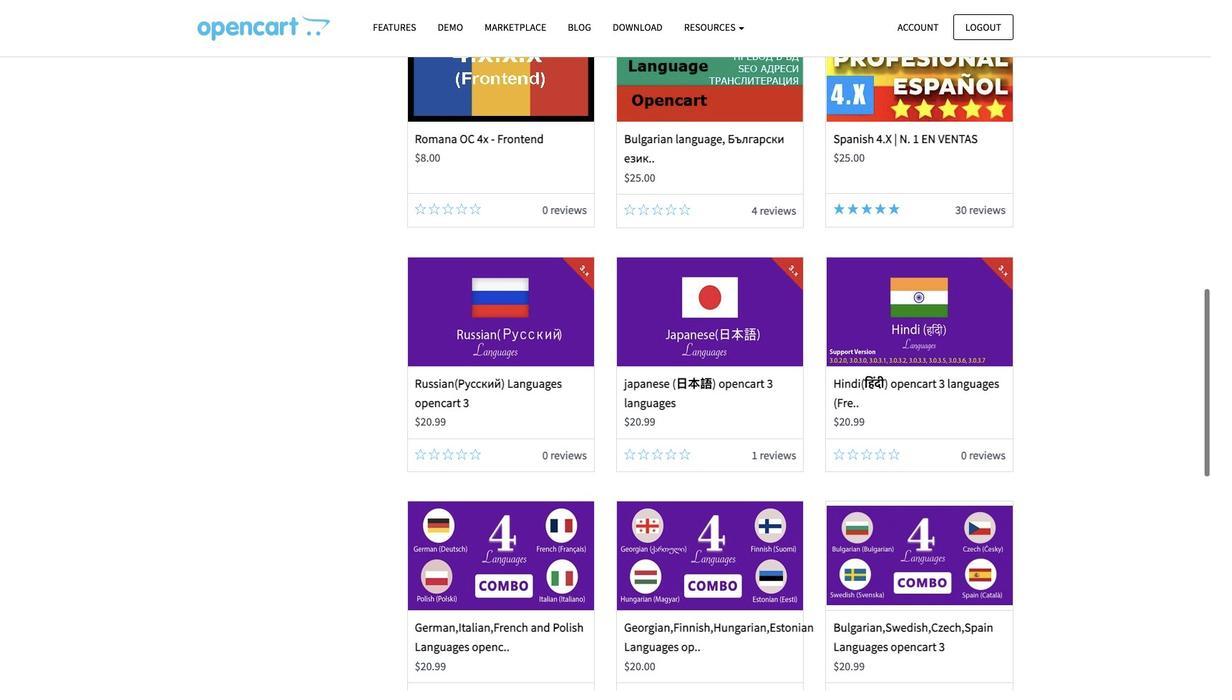 Task type: vqa. For each thing, say whether or not it's contained in the screenshot.
email "text field"
no



Task type: locate. For each thing, give the bounding box(es) containing it.
1 vertical spatial $25.00
[[624, 170, 656, 184]]

reviews
[[551, 203, 587, 217], [969, 203, 1006, 217], [760, 203, 797, 218], [551, 448, 587, 462], [760, 448, 797, 462], [969, 448, 1006, 462]]

0 vertical spatial 1
[[913, 131, 919, 147]]

3 inside hindi(हिंदी) opencart 3 languages (fre.. $20.99
[[939, 376, 945, 392]]

bulgarian language,  български език.. image
[[617, 13, 804, 122]]

0 vertical spatial $25.00
[[834, 151, 865, 165]]

bulgarian language, български език.. link
[[624, 131, 785, 166]]

bulgarian,swedish,czech,spain languages opencart 3 $20.99
[[834, 620, 994, 674]]

4.x
[[877, 131, 892, 147]]

demo link
[[427, 15, 474, 40]]

reviews for russian(русский) languages opencart 3
[[551, 448, 587, 462]]

2 vertical spatial and
[[531, 620, 551, 636]]

4 reviews
[[752, 203, 797, 218]]

languages inside hindi(हिंदी) opencart 3 languages (fre.. $20.99
[[948, 376, 1000, 392]]

1 vertical spatial and up link
[[198, 29, 301, 43]]

1
[[913, 131, 919, 147], [752, 448, 758, 462]]

4
[[752, 203, 758, 218]]

0 vertical spatial and up link
[[198, 4, 301, 18]]

download link
[[602, 15, 674, 40]]

languages inside georgian,finnish,hungarian,estonian languages op.. $20.00
[[624, 640, 679, 656]]

$8.00
[[415, 151, 441, 165]]

up
[[289, 4, 301, 18], [289, 29, 301, 43]]

$20.99 down bulgarian,swedish,czech,spain languages opencart 3 link
[[834, 659, 865, 674]]

languages for georgian,finnish,hungarian,estonian languages op..
[[624, 640, 679, 656]]

$20.99 down russian(русский)
[[415, 415, 446, 429]]

30 reviews
[[956, 203, 1006, 217]]

spanish 4.x | n. 1 en ventas image
[[827, 13, 1013, 122]]

0 horizontal spatial star light image
[[848, 203, 859, 215]]

opencart inside japanese (日本語) opencart 3 languages $20.99
[[719, 376, 765, 392]]

georgian,finnish,hungarian,estonian languages op.. image
[[617, 502, 804, 611]]

3 star light image from the left
[[875, 203, 887, 215]]

2 horizontal spatial star light image
[[875, 203, 887, 215]]

0 vertical spatial languages
[[948, 376, 1000, 392]]

up for second and up link from the top of the page
[[289, 29, 301, 43]]

opencart down russian(русский)
[[415, 395, 461, 411]]

languages
[[948, 376, 1000, 392], [624, 395, 676, 411]]

languages inside bulgarian,swedish,czech,spain languages opencart 3 $20.99
[[834, 640, 889, 656]]

3 inside bulgarian,swedish,czech,spain languages opencart 3 $20.99
[[939, 640, 945, 656]]

0
[[543, 203, 548, 217], [543, 448, 548, 462], [962, 448, 967, 462]]

0 for hindi(हिंदी) opencart 3 languages (fre..
[[962, 448, 967, 462]]

opencart inside bulgarian,swedish,czech,spain languages opencart 3 $20.99
[[891, 640, 937, 656]]

languages for russian(русский) languages opencart 3
[[507, 376, 562, 392]]

0 vertical spatial and up
[[266, 4, 301, 18]]

$25.00
[[834, 151, 865, 165], [624, 170, 656, 184]]

opencart inside russian(русский) languages opencart 3 $20.99
[[415, 395, 461, 411]]

1 and up link from the top
[[198, 4, 301, 18]]

japanese (日本語) opencart 3 languages $20.99
[[624, 376, 773, 429]]

$25.00 down език..
[[624, 170, 656, 184]]

0 horizontal spatial languages
[[624, 395, 676, 411]]

$20.99 inside the german,italian,french and polish languages openc.. $20.99
[[415, 659, 446, 674]]

and up
[[266, 4, 301, 18], [266, 29, 301, 43]]

n.
[[900, 131, 911, 147]]

languages
[[507, 376, 562, 392], [415, 640, 470, 656], [624, 640, 679, 656], [834, 640, 889, 656]]

hindi(हिंदी)
[[834, 376, 889, 392]]

download
[[613, 21, 663, 34]]

$20.99 inside japanese (日本語) opencart 3 languages $20.99
[[624, 415, 656, 429]]

0 reviews for russian(русский) languages opencart 3
[[543, 448, 587, 462]]

hindi(हिंदी) opencart 3 languages (fre.. link
[[834, 376, 1000, 411]]

$20.99 for japanese (日本語) opencart 3 languages
[[624, 415, 656, 429]]

1 horizontal spatial $25.00
[[834, 151, 865, 165]]

3
[[767, 376, 773, 392], [939, 376, 945, 392], [463, 395, 469, 411], [939, 640, 945, 656]]

star light o image
[[225, 5, 238, 16], [252, 30, 266, 41], [415, 203, 426, 215], [429, 203, 440, 215], [456, 203, 468, 215], [624, 204, 636, 216], [652, 204, 663, 216], [666, 204, 677, 216], [679, 204, 691, 216], [415, 449, 426, 460], [442, 449, 454, 460], [456, 449, 468, 460], [470, 449, 481, 460], [638, 449, 650, 460], [652, 449, 663, 460], [666, 449, 677, 460], [679, 449, 691, 460], [861, 449, 873, 460], [889, 449, 900, 460]]

reviews for romana oc 4x - frontend
[[551, 203, 587, 217]]

opencart for bulgarian,swedish,czech,spain languages opencart 3
[[891, 640, 937, 656]]

opencart for russian(русский) languages opencart 3
[[415, 395, 461, 411]]

2 star light image from the left
[[861, 203, 873, 215]]

3 inside russian(русский) languages opencart 3 $20.99
[[463, 395, 469, 411]]

opencart down bulgarian,swedish,czech,spain on the bottom right
[[891, 640, 937, 656]]

$20.99 for german,italian,french and polish languages openc..
[[415, 659, 446, 674]]

1 and up from the top
[[266, 4, 301, 18]]

and for second and up link from the bottom of the page
[[268, 4, 286, 18]]

bulgarian,swedish,czech,spain languages opencart 3 image
[[827, 502, 1013, 611]]

star light o image
[[238, 5, 252, 16], [252, 5, 266, 16], [211, 30, 225, 41], [225, 30, 238, 41], [238, 30, 252, 41], [442, 203, 454, 215], [470, 203, 481, 215], [638, 204, 650, 216], [429, 449, 440, 460], [624, 449, 636, 460], [834, 449, 845, 460], [848, 449, 859, 460], [875, 449, 887, 460]]

reviews for bulgarian language, български език..
[[760, 203, 797, 218]]

bulgarian,swedish,czech,spain languages opencart 3 link
[[834, 620, 994, 656]]

$20.99 down german,italian,french
[[415, 659, 446, 674]]

opencart right (日本語)
[[719, 376, 765, 392]]

russian(русский) languages opencart 3 image
[[408, 258, 594, 366]]

1 vertical spatial and up
[[266, 29, 301, 43]]

1 vertical spatial 1
[[752, 448, 758, 462]]

1 inside spanish 4.x | n. 1 en ventas $25.00
[[913, 131, 919, 147]]

$25.00 inside bulgarian language, български език.. $25.00
[[624, 170, 656, 184]]

romana
[[415, 131, 457, 147]]

and
[[268, 4, 286, 18], [268, 29, 286, 43], [531, 620, 551, 636]]

romana oc 4x - frontend $8.00
[[415, 131, 544, 165]]

1 horizontal spatial 1
[[913, 131, 919, 147]]

$20.99 down japanese
[[624, 415, 656, 429]]

1 vertical spatial languages
[[624, 395, 676, 411]]

features link
[[362, 15, 427, 40]]

oc
[[460, 131, 475, 147]]

2 and up from the top
[[266, 29, 301, 43]]

0 vertical spatial and
[[268, 4, 286, 18]]

$20.99 down "(fre.." on the bottom of page
[[834, 415, 865, 429]]

4x
[[477, 131, 489, 147]]

logout link
[[954, 14, 1014, 40]]

opencart for japanese (日本語) opencart 3 languages
[[719, 376, 765, 392]]

$20.99 inside bulgarian,swedish,czech,spain languages opencart 3 $20.99
[[834, 659, 865, 674]]

1 vertical spatial up
[[289, 29, 301, 43]]

3 for russian(русский) languages opencart 3
[[463, 395, 469, 411]]

languages for bulgarian,swedish,czech,spain languages opencart 3
[[834, 640, 889, 656]]

german,italian,french and polish languages openc.. image
[[408, 502, 594, 611]]

$20.00
[[624, 659, 656, 674]]

$25.00 down "spanish"
[[834, 151, 865, 165]]

star light image
[[848, 203, 859, 215], [861, 203, 873, 215], [875, 203, 887, 215]]

georgian,finnish,hungarian,estonian languages op.. link
[[624, 620, 814, 656]]

ventas
[[939, 131, 978, 147]]

up for second and up link from the bottom of the page
[[289, 4, 301, 18]]

frontend
[[497, 131, 544, 147]]

opencart right hindi(हिंदी)
[[891, 376, 937, 392]]

2 up from the top
[[289, 29, 301, 43]]

1 reviews
[[752, 448, 797, 462]]

opencart inside hindi(हिंदी) opencart 3 languages (fre.. $20.99
[[891, 376, 937, 392]]

3 for japanese (日本語) opencart 3 languages
[[767, 376, 773, 392]]

romana oc 4x - frontend link
[[415, 131, 544, 147]]

$20.99
[[415, 415, 446, 429], [624, 415, 656, 429], [834, 415, 865, 429], [415, 659, 446, 674], [834, 659, 865, 674]]

and up link
[[198, 4, 301, 18], [198, 29, 301, 43]]

polish
[[553, 620, 584, 636]]

marketplace link
[[474, 15, 557, 40]]

languages inside russian(русский) languages opencart 3 $20.99
[[507, 376, 562, 392]]

0 horizontal spatial $25.00
[[624, 170, 656, 184]]

openc..
[[472, 640, 510, 656]]

1 vertical spatial and
[[268, 29, 286, 43]]

reviews for spanish 4.x | n. 1 en ventas
[[969, 203, 1006, 217]]

$25.00 inside spanish 4.x | n. 1 en ventas $25.00
[[834, 151, 865, 165]]

opencart
[[719, 376, 765, 392], [891, 376, 937, 392], [415, 395, 461, 411], [891, 640, 937, 656]]

resources
[[684, 21, 738, 34]]

star light image
[[198, 5, 211, 16], [211, 5, 225, 16], [198, 30, 211, 41], [834, 203, 845, 215], [889, 203, 900, 215]]

opencart language  extensions image
[[198, 15, 330, 41]]

1 up from the top
[[289, 4, 301, 18]]

0 vertical spatial up
[[289, 4, 301, 18]]

български
[[728, 131, 785, 147]]

3 inside japanese (日本語) opencart 3 languages $20.99
[[767, 376, 773, 392]]

1 horizontal spatial star light image
[[861, 203, 873, 215]]

reviews for hindi(हिंदी) opencart 3 languages (fre..
[[969, 448, 1006, 462]]

0 reviews
[[543, 203, 587, 217], [543, 448, 587, 462], [962, 448, 1006, 462]]

en
[[922, 131, 936, 147]]

1 horizontal spatial languages
[[948, 376, 1000, 392]]

bulgarian
[[624, 131, 673, 147]]

account
[[898, 20, 939, 33]]

$20.99 inside hindi(हिंदी) opencart 3 languages (fre.. $20.99
[[834, 415, 865, 429]]



Task type: describe. For each thing, give the bounding box(es) containing it.
blog link
[[557, 15, 602, 40]]

0 for russian(русский) languages opencart 3
[[543, 448, 548, 462]]

japanese
[[624, 376, 670, 392]]

reviews for japanese (日本語) opencart 3 languages
[[760, 448, 797, 462]]

hindi(हिंदी) opencart 3 languages (fre.. image
[[827, 258, 1013, 366]]

blog
[[568, 21, 591, 34]]

logout
[[966, 20, 1002, 33]]

$20.99 for hindi(हिंदी) opencart 3 languages (fre..
[[834, 415, 865, 429]]

russian(русский)
[[415, 376, 505, 392]]

2 and up link from the top
[[198, 29, 301, 43]]

bulgarian,swedish,czech,spain
[[834, 620, 994, 636]]

georgian,finnish,hungarian,estonian languages op.. $20.00
[[624, 620, 814, 674]]

spanish 4.x | n. 1 en ventas $25.00
[[834, 131, 978, 165]]

bulgarian language, български език.. $25.00
[[624, 131, 785, 184]]

3 for bulgarian,swedish,czech,spain languages opencart 3
[[939, 640, 945, 656]]

0 for romana oc 4x - frontend
[[543, 203, 548, 217]]

german,italian,french
[[415, 620, 529, 636]]

japanese (日本語) opencart 3 languages link
[[624, 376, 773, 411]]

op..
[[682, 640, 701, 656]]

georgian,finnish,hungarian,estonian
[[624, 620, 814, 636]]

$20.99 inside russian(русский) languages opencart 3 $20.99
[[415, 415, 446, 429]]

language,
[[676, 131, 726, 147]]

език..
[[624, 151, 655, 166]]

1 star light image from the left
[[848, 203, 859, 215]]

and for second and up link from the top of the page
[[268, 29, 286, 43]]

spanish
[[834, 131, 874, 147]]

resources link
[[674, 15, 756, 40]]

|
[[895, 131, 898, 147]]

(日本語)
[[673, 376, 716, 392]]

russian(русский) languages opencart 3 $20.99
[[415, 376, 562, 429]]

0 horizontal spatial 1
[[752, 448, 758, 462]]

marketplace
[[485, 21, 547, 34]]

0 reviews for hindi(हिंदी) opencart 3 languages (fre..
[[962, 448, 1006, 462]]

and up for second and up link from the bottom of the page
[[266, 4, 301, 18]]

and inside the german,italian,french and polish languages openc.. $20.99
[[531, 620, 551, 636]]

russian(русский) languages opencart 3 link
[[415, 376, 562, 411]]

-
[[491, 131, 495, 147]]

hindi(हिंदी) opencart 3 languages (fre.. $20.99
[[834, 376, 1000, 429]]

(fre..
[[834, 395, 860, 411]]

account link
[[886, 14, 951, 40]]

languages inside the german,italian,french and polish languages openc.. $20.99
[[415, 640, 470, 656]]

languages inside japanese (日本語) opencart 3 languages $20.99
[[624, 395, 676, 411]]

japanese (日本語) opencart 3 languages image
[[617, 258, 804, 366]]

demo
[[438, 21, 463, 34]]

spanish 4.x | n. 1 en ventas link
[[834, 131, 978, 147]]

and up for second and up link from the top of the page
[[266, 29, 301, 43]]

romana oc 4x - frontend image
[[408, 13, 594, 122]]

30
[[956, 203, 967, 217]]

german,italian,french and polish languages openc.. $20.99
[[415, 620, 584, 674]]

german,italian,french and polish languages openc.. link
[[415, 620, 584, 656]]

0 reviews for romana oc 4x - frontend
[[543, 203, 587, 217]]

features
[[373, 21, 416, 34]]



